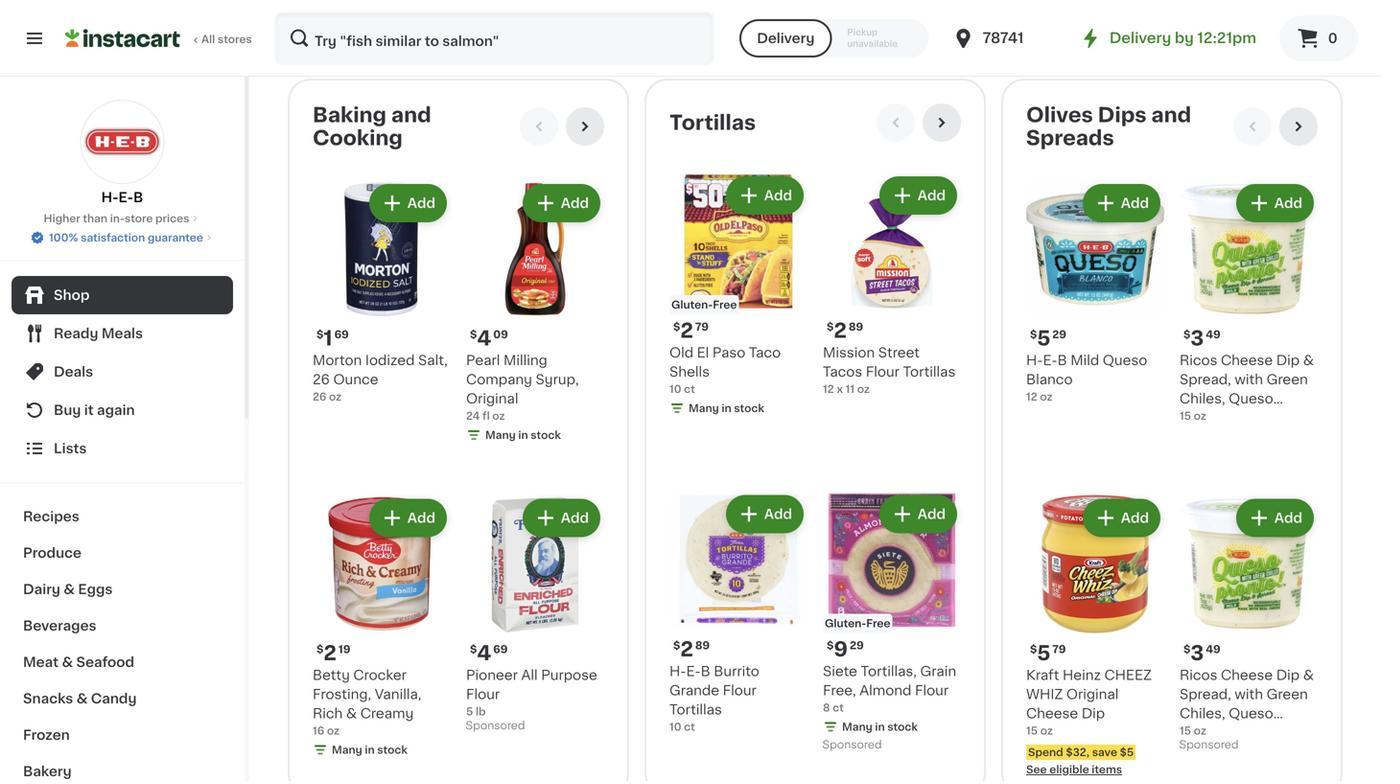 Task type: locate. For each thing, give the bounding box(es) containing it.
eligible
[[1050, 765, 1089, 775]]

29 for 9
[[850, 641, 864, 651]]

buy it again
[[54, 404, 135, 417]]

2 up mission
[[834, 321, 847, 341]]

1 horizontal spatial b
[[701, 665, 710, 678]]

many in stock down the almond on the bottom
[[842, 722, 918, 733]]

1 horizontal spatial all
[[521, 669, 538, 682]]

recipes link
[[12, 499, 233, 535]]

12 left x
[[823, 384, 834, 395]]

ct
[[684, 384, 695, 395], [833, 703, 844, 713], [684, 722, 695, 733]]

29 inside $ 9 29
[[850, 641, 864, 651]]

items
[[1092, 765, 1122, 775]]

0 vertical spatial dip
[[1276, 354, 1300, 367]]

many down free,
[[842, 722, 873, 733]]

many down the fl
[[485, 430, 516, 441]]

e- up higher than in-store prices link
[[118, 191, 133, 204]]

4 for pioneer all purpose flour
[[477, 643, 491, 664]]

0 vertical spatial h-
[[101, 191, 118, 204]]

product group containing 1
[[313, 180, 451, 405]]

2 pronto, from the top
[[1180, 726, 1228, 740]]

26
[[313, 373, 330, 386], [313, 392, 326, 402]]

1 vertical spatial with
[[1235, 688, 1263, 701]]

oz inside mission street tacos flour tortillas 12 x 11 oz
[[857, 384, 870, 395]]

1 vertical spatial 4
[[477, 643, 491, 664]]

b
[[133, 191, 143, 204], [1058, 354, 1067, 367], [701, 665, 710, 678]]

69
[[334, 329, 349, 340], [493, 644, 508, 655]]

save
[[1092, 747, 1117, 758]]

1 $ 3 49 from the top
[[1184, 328, 1221, 348]]

many down 'rich'
[[332, 745, 362, 756]]

candy
[[91, 693, 137, 706]]

many in stock down the fl
[[485, 430, 561, 441]]

blanco
[[1026, 373, 1073, 386]]

green
[[1267, 373, 1308, 386], [1267, 688, 1308, 701]]

1 15 oz from the top
[[1180, 411, 1207, 421]]

stock down creamy
[[377, 745, 408, 756]]

cheese inside kraft heinz cheez whiz original cheese dip 15 oz
[[1026, 707, 1078, 721]]

h- for 5
[[1026, 354, 1043, 367]]

b inside h-e-b mild queso blanco 12 oz
[[1058, 354, 1067, 367]]

None search field
[[274, 12, 715, 65]]

&
[[1303, 354, 1314, 367], [64, 583, 75, 597], [62, 656, 73, 670], [1303, 669, 1314, 682], [76, 693, 88, 706], [346, 707, 357, 721]]

1 horizontal spatial free
[[866, 618, 891, 629]]

h- inside h-e-b mild queso blanco 12 oz
[[1026, 354, 1043, 367]]

2 vertical spatial b
[[701, 665, 710, 678]]

chiles,
[[1180, 392, 1225, 406], [1180, 707, 1225, 721]]

all stores link
[[65, 12, 253, 65]]

delivery for delivery
[[757, 32, 815, 45]]

flour down grain
[[915, 684, 949, 698]]

89 for street
[[849, 322, 863, 332]]

100% satisfaction guarantee
[[49, 233, 203, 243]]

4 up pioneer
[[477, 643, 491, 664]]

$ inside $ 9 29
[[827, 641, 834, 651]]

free up paso
[[713, 300, 737, 310]]

49
[[1206, 329, 1221, 340], [1206, 644, 1221, 655]]

1 horizontal spatial gluten-
[[825, 618, 866, 629]]

oz
[[857, 384, 870, 395], [329, 392, 342, 402], [1040, 392, 1053, 402], [492, 411, 505, 421], [1194, 411, 1207, 421], [327, 726, 340, 736], [1040, 726, 1053, 736], [1194, 726, 1207, 736]]

100% satisfaction guarantee button
[[30, 226, 215, 246]]

5 up kraft
[[1037, 643, 1051, 664]]

e- up blanco
[[1043, 354, 1058, 367]]

free up tortillas,
[[866, 618, 891, 629]]

69 up pioneer
[[493, 644, 508, 655]]

29 inside $ 5 29
[[1053, 329, 1067, 340]]

in inside product group
[[875, 722, 885, 733]]

shop
[[54, 289, 90, 302]]

69 for 4
[[493, 644, 508, 655]]

betty crocker frosting, vanilla, rich & creamy 16 oz
[[313, 669, 422, 736]]

29
[[1053, 329, 1067, 340], [850, 641, 864, 651]]

flour down street
[[866, 365, 900, 379]]

0 horizontal spatial original
[[466, 392, 518, 406]]

burrito
[[714, 665, 759, 678]]

0 vertical spatial ricos
[[1180, 354, 1218, 367]]

1 vertical spatial 79
[[1053, 644, 1066, 655]]

1 10 from the top
[[670, 384, 682, 395]]

flour
[[866, 365, 900, 379], [723, 684, 757, 698], [915, 684, 949, 698], [466, 688, 500, 701]]

2 15 oz from the top
[[1180, 726, 1207, 736]]

2 ricos cheese dip & spread, with green chiles, queso pronto, mild from the top
[[1180, 669, 1314, 740]]

many in stock inside product group
[[842, 722, 918, 733]]

fl
[[483, 411, 490, 421]]

gluten- up $ 9 29
[[825, 618, 866, 629]]

add button
[[728, 178, 802, 213], [881, 178, 955, 213], [371, 186, 445, 220], [524, 186, 599, 220], [1085, 186, 1159, 220], [1238, 186, 1312, 220], [728, 497, 802, 532], [881, 497, 955, 532], [371, 501, 445, 536], [524, 501, 599, 536], [1085, 501, 1159, 536], [1238, 501, 1312, 536]]

1 vertical spatial 15 oz
[[1180, 726, 1207, 736]]

09
[[493, 329, 508, 340]]

$ 4 09
[[470, 328, 508, 348]]

0 vertical spatial cheese
[[1221, 354, 1273, 367]]

in
[[722, 403, 731, 414], [518, 430, 528, 441], [875, 722, 885, 733], [365, 745, 375, 756]]

gluten-free up $ 9 29
[[825, 618, 891, 629]]

4 left 09 in the left top of the page
[[477, 328, 491, 348]]

many in stock down old el paso taco shells 10 ct
[[689, 403, 764, 414]]

0 vertical spatial 89
[[849, 322, 863, 332]]

$ 2 79
[[673, 321, 709, 341]]

1 vertical spatial h-
[[1026, 354, 1043, 367]]

2 up grande at the bottom of page
[[680, 640, 693, 660]]

1 horizontal spatial e-
[[686, 665, 701, 678]]

many for ct
[[689, 403, 719, 414]]

0 vertical spatial 3
[[1191, 328, 1204, 348]]

h- up grande at the bottom of page
[[670, 665, 686, 678]]

0 vertical spatial 4
[[477, 328, 491, 348]]

1 vertical spatial 89
[[695, 641, 710, 651]]

29 for 5
[[1053, 329, 1067, 340]]

e- up grande at the bottom of page
[[686, 665, 701, 678]]

e-
[[118, 191, 133, 204], [1043, 354, 1058, 367], [686, 665, 701, 678]]

79 inside $ 5 79
[[1053, 644, 1066, 655]]

1 horizontal spatial 29
[[1053, 329, 1067, 340]]

h- up blanco
[[1026, 354, 1043, 367]]

1 with from the top
[[1235, 373, 1263, 386]]

2 49 from the top
[[1206, 644, 1221, 655]]

1 vertical spatial tortillas
[[903, 365, 956, 379]]

0 horizontal spatial 29
[[850, 641, 864, 651]]

oz inside h-e-b mild queso blanco 12 oz
[[1040, 392, 1053, 402]]

1 horizontal spatial 79
[[1053, 644, 1066, 655]]

0
[[1328, 32, 1338, 45]]

in for almond
[[875, 722, 885, 733]]

stock for rich
[[377, 745, 408, 756]]

1 green from the top
[[1267, 373, 1308, 386]]

2 for h-e-b burrito grande flour tortillas
[[680, 640, 693, 660]]

2 horizontal spatial e-
[[1043, 354, 1058, 367]]

1 4 from the top
[[477, 328, 491, 348]]

$ 2 89 up grande at the bottom of page
[[673, 640, 710, 660]]

Search field
[[276, 13, 713, 63]]

many in stock for almond
[[842, 722, 918, 733]]

1 26 from the top
[[313, 373, 330, 386]]

original up the fl
[[466, 392, 518, 406]]

1 horizontal spatial original
[[1066, 688, 1119, 701]]

e- inside h-e-b burrito grande flour tortillas 10 ct
[[686, 665, 701, 678]]

29 up blanco
[[1053, 329, 1067, 340]]

1 horizontal spatial delivery
[[1110, 31, 1171, 45]]

ct down shells
[[684, 384, 695, 395]]

free
[[713, 300, 737, 310], [866, 618, 891, 629]]

ready meals link
[[12, 315, 233, 353]]

instacart logo image
[[65, 27, 180, 50]]

b up store
[[133, 191, 143, 204]]

0 vertical spatial e-
[[118, 191, 133, 204]]

0 vertical spatial pronto,
[[1180, 411, 1228, 425]]

and right dips on the right top of page
[[1151, 105, 1191, 125]]

0 vertical spatial gluten-
[[671, 300, 713, 310]]

1 vertical spatial original
[[1066, 688, 1119, 701]]

b up blanco
[[1058, 354, 1067, 367]]

stock down the almond on the bottom
[[887, 722, 918, 733]]

stock for almond
[[887, 722, 918, 733]]

b inside h-e-b burrito grande flour tortillas 10 ct
[[701, 665, 710, 678]]

product group
[[670, 172, 808, 420], [823, 172, 961, 397], [313, 180, 451, 405], [466, 180, 604, 447], [1026, 180, 1164, 405], [1180, 180, 1318, 425], [670, 491, 808, 735], [823, 491, 961, 756], [313, 495, 451, 762], [466, 495, 604, 737], [1026, 495, 1164, 778], [1180, 495, 1318, 756]]

79 inside $ 2 79
[[695, 322, 709, 332]]

many down shells
[[689, 403, 719, 414]]

2 vertical spatial 5
[[466, 707, 473, 717]]

9
[[834, 640, 848, 660]]

2 10 from the top
[[670, 722, 682, 733]]

10 inside h-e-b burrito grande flour tortillas 10 ct
[[670, 722, 682, 733]]

original inside pearl milling company syrup, original 24 fl oz
[[466, 392, 518, 406]]

79
[[695, 322, 709, 332], [1053, 644, 1066, 655]]

delivery
[[1110, 31, 1171, 45], [757, 32, 815, 45]]

0 vertical spatial with
[[1235, 373, 1263, 386]]

all inside pioneer all purpose flour 5 lb
[[521, 669, 538, 682]]

0 vertical spatial $ 2 89
[[827, 321, 863, 341]]

sponsored badge image for 5
[[1180, 740, 1238, 751]]

pioneer all purpose flour 5 lb
[[466, 669, 597, 717]]

original down heinz
[[1066, 688, 1119, 701]]

10 down grande at the bottom of page
[[670, 722, 682, 733]]

all right pioneer
[[521, 669, 538, 682]]

$ inside $ 2 79
[[673, 322, 680, 332]]

$ inside '$ 1 69'
[[317, 329, 324, 340]]

snacks
[[23, 693, 73, 706]]

tortillas
[[670, 113, 756, 133], [903, 365, 956, 379], [670, 703, 722, 717]]

79 up el
[[695, 322, 709, 332]]

in down creamy
[[365, 745, 375, 756]]

seafood
[[76, 656, 134, 670]]

ct inside h-e-b burrito grande flour tortillas 10 ct
[[684, 722, 695, 733]]

89 up grande at the bottom of page
[[695, 641, 710, 651]]

1 horizontal spatial 12
[[1026, 392, 1038, 402]]

delivery for delivery by 12:21pm
[[1110, 31, 1171, 45]]

1 vertical spatial pronto,
[[1180, 726, 1228, 740]]

lb
[[476, 707, 486, 717]]

0 horizontal spatial 79
[[695, 322, 709, 332]]

ct right 8
[[833, 703, 844, 713]]

1 ricos cheese dip & spread, with green chiles, queso pronto, mild from the top
[[1180, 354, 1314, 425]]

79 up kraft
[[1053, 644, 1066, 655]]

1 vertical spatial ricos
[[1180, 669, 1218, 682]]

buy
[[54, 404, 81, 417]]

1 horizontal spatial gluten-free
[[825, 618, 891, 629]]

69 right '1' at the left top
[[334, 329, 349, 340]]

1 horizontal spatial h-
[[670, 665, 686, 678]]

oz inside the betty crocker frosting, vanilla, rich & creamy 16 oz
[[327, 726, 340, 736]]

0 horizontal spatial 69
[[334, 329, 349, 340]]

0 horizontal spatial $ 2 89
[[673, 640, 710, 660]]

x
[[837, 384, 843, 395]]

4 for pearl milling company syrup, original
[[477, 328, 491, 348]]

1 vertical spatial 29
[[850, 641, 864, 651]]

many in stock for rich
[[332, 745, 408, 756]]

29 right the 9
[[850, 641, 864, 651]]

1 horizontal spatial and
[[1151, 105, 1191, 125]]

1 vertical spatial spread,
[[1180, 688, 1231, 701]]

oz inside kraft heinz cheez whiz original cheese dip 15 oz
[[1040, 726, 1053, 736]]

1 vertical spatial b
[[1058, 354, 1067, 367]]

b for 5
[[1058, 354, 1067, 367]]

1 horizontal spatial $ 2 89
[[827, 321, 863, 341]]

2 chiles, from the top
[[1180, 707, 1225, 721]]

many
[[689, 403, 719, 414], [485, 430, 516, 441], [842, 722, 873, 733], [332, 745, 362, 756]]

in down the almond on the bottom
[[875, 722, 885, 733]]

2 for betty crocker frosting, vanilla, rich & creamy
[[324, 643, 337, 664]]

many in stock for shells
[[689, 403, 764, 414]]

2 spread, from the top
[[1180, 688, 1231, 701]]

2 left 19
[[324, 643, 337, 664]]

0 horizontal spatial h-
[[101, 191, 118, 204]]

0 vertical spatial 10
[[670, 384, 682, 395]]

2 horizontal spatial b
[[1058, 354, 1067, 367]]

2 $ 3 49 from the top
[[1184, 643, 1221, 664]]

1 and from the left
[[391, 105, 431, 125]]

spread,
[[1180, 373, 1231, 386], [1180, 688, 1231, 701]]

sponsored badge image
[[466, 7, 524, 18], [466, 721, 524, 732], [823, 740, 881, 751], [1180, 740, 1238, 751]]

0 horizontal spatial and
[[391, 105, 431, 125]]

1 49 from the top
[[1206, 329, 1221, 340]]

gluten- inside product group
[[825, 618, 866, 629]]

69 for 1
[[334, 329, 349, 340]]

h- up higher than in-store prices
[[101, 191, 118, 204]]

betty
[[313, 669, 350, 682]]

gluten- up $ 2 79
[[671, 300, 713, 310]]

2 vertical spatial tortillas
[[670, 703, 722, 717]]

1 vertical spatial gluten-free
[[825, 618, 891, 629]]

e- inside h-e-b mild queso blanco 12 oz
[[1043, 354, 1058, 367]]

0 vertical spatial chiles,
[[1180, 392, 1225, 406]]

0 vertical spatial gluten-free
[[671, 300, 737, 310]]

0 vertical spatial 69
[[334, 329, 349, 340]]

flour up lb
[[466, 688, 500, 701]]

2 and from the left
[[1151, 105, 1191, 125]]

queso inside h-e-b mild queso blanco 12 oz
[[1103, 354, 1147, 367]]

many in stock
[[689, 403, 764, 414], [485, 430, 561, 441], [842, 722, 918, 733], [332, 745, 408, 756]]

12:21pm
[[1197, 31, 1257, 45]]

gluten-free up $ 2 79
[[671, 300, 737, 310]]

0 vertical spatial $ 3 49
[[1184, 328, 1221, 348]]

olives
[[1026, 105, 1093, 125]]

0 horizontal spatial delivery
[[757, 32, 815, 45]]

gluten-free for 9
[[825, 618, 891, 629]]

many inside product group
[[842, 722, 873, 733]]

all left stores
[[201, 34, 215, 45]]

0 vertical spatial all
[[201, 34, 215, 45]]

0 vertical spatial ricos cheese dip & spread, with green chiles, queso pronto, mild
[[1180, 354, 1314, 425]]

e- for 5
[[1043, 354, 1058, 367]]

1 vertical spatial chiles,
[[1180, 707, 1225, 721]]

delivery inside button
[[757, 32, 815, 45]]

5
[[1037, 328, 1051, 348], [1037, 643, 1051, 664], [466, 707, 473, 717]]

company
[[466, 373, 532, 386]]

1 vertical spatial 26
[[313, 392, 326, 402]]

12 down blanco
[[1026, 392, 1038, 402]]

0 vertical spatial spread,
[[1180, 373, 1231, 386]]

0 vertical spatial 29
[[1053, 329, 1067, 340]]

10 down shells
[[670, 384, 682, 395]]

$ 2 89 up mission
[[827, 321, 863, 341]]

1 vertical spatial $ 2 89
[[673, 640, 710, 660]]

free inside product group
[[866, 618, 891, 629]]

0 horizontal spatial gluten-
[[671, 300, 713, 310]]

meat & seafood
[[23, 656, 134, 670]]

ct down grande at the bottom of page
[[684, 722, 695, 733]]

stock inside product group
[[887, 722, 918, 733]]

taco
[[749, 346, 781, 360]]

flour down burrito
[[723, 684, 757, 698]]

5 left lb
[[466, 707, 473, 717]]

vanilla,
[[375, 688, 422, 701]]

69 inside "$ 4 69"
[[493, 644, 508, 655]]

in down pearl milling company syrup, original 24 fl oz
[[518, 430, 528, 441]]

pioneer
[[466, 669, 518, 682]]

2 vertical spatial cheese
[[1026, 707, 1078, 721]]

0 vertical spatial mild
[[1071, 354, 1099, 367]]

dip inside kraft heinz cheez whiz original cheese dip 15 oz
[[1082, 707, 1105, 721]]

$ inside $ 5 29
[[1030, 329, 1037, 340]]

$ 5 79
[[1030, 643, 1066, 664]]

baking and cooking
[[313, 105, 431, 148]]

1 horizontal spatial 69
[[493, 644, 508, 655]]

original for dip
[[1066, 688, 1119, 701]]

0 vertical spatial free
[[713, 300, 737, 310]]

cheese
[[1221, 354, 1273, 367], [1221, 669, 1273, 682], [1026, 707, 1078, 721]]

1 vertical spatial $ 3 49
[[1184, 643, 1221, 664]]

stock down old el paso taco shells 10 ct
[[734, 403, 764, 414]]

0 vertical spatial 15 oz
[[1180, 411, 1207, 421]]

beverages link
[[12, 608, 233, 645]]

original inside kraft heinz cheez whiz original cheese dip 15 oz
[[1066, 688, 1119, 701]]

higher
[[44, 213, 80, 224]]

and up cooking
[[391, 105, 431, 125]]

0 vertical spatial ct
[[684, 384, 695, 395]]

2 up old
[[680, 321, 693, 341]]

in down old el paso taco shells 10 ct
[[722, 403, 731, 414]]

stock down pearl milling company syrup, original 24 fl oz
[[531, 430, 561, 441]]

free for 2
[[713, 300, 737, 310]]

meat & seafood link
[[12, 645, 233, 681]]

h-e-b burrito grande flour tortillas 10 ct
[[670, 665, 759, 733]]

tortillas inside mission street tacos flour tortillas 12 x 11 oz
[[903, 365, 956, 379]]

0 horizontal spatial 12
[[823, 384, 834, 395]]

1 vertical spatial 3
[[1191, 643, 1204, 664]]

0 vertical spatial 49
[[1206, 329, 1221, 340]]

16
[[313, 726, 324, 736]]

ready meals
[[54, 327, 143, 341]]

1 vertical spatial queso
[[1229, 392, 1273, 406]]

1 spread, from the top
[[1180, 373, 1231, 386]]

see
[[1026, 765, 1047, 775]]

2 vertical spatial ct
[[684, 722, 695, 733]]

8
[[823, 703, 830, 713]]

0 horizontal spatial e-
[[118, 191, 133, 204]]

0 vertical spatial 79
[[695, 322, 709, 332]]

stock
[[734, 403, 764, 414], [531, 430, 561, 441], [887, 722, 918, 733], [377, 745, 408, 756]]

0 horizontal spatial free
[[713, 300, 737, 310]]

0 vertical spatial 26
[[313, 373, 330, 386]]

snacks & candy
[[23, 693, 137, 706]]

shells
[[670, 365, 710, 379]]

1 vertical spatial ct
[[833, 703, 844, 713]]

sponsored badge image inside product group
[[823, 740, 881, 751]]

78741 button
[[952, 12, 1067, 65]]

2 horizontal spatial h-
[[1026, 354, 1043, 367]]

5 up blanco
[[1037, 328, 1051, 348]]

morton iodized salt, 26 ounce 26 oz
[[313, 354, 448, 402]]

69 inside '$ 1 69'
[[334, 329, 349, 340]]

flour inside mission street tacos flour tortillas 12 x 11 oz
[[866, 365, 900, 379]]

stock for shells
[[734, 403, 764, 414]]

1 vertical spatial 5
[[1037, 643, 1051, 664]]

whiz
[[1026, 688, 1063, 701]]

5 for h-
[[1037, 328, 1051, 348]]

10
[[670, 384, 682, 395], [670, 722, 682, 733]]

2 vertical spatial h-
[[670, 665, 686, 678]]

0 vertical spatial green
[[1267, 373, 1308, 386]]

oz inside morton iodized salt, 26 ounce 26 oz
[[329, 392, 342, 402]]

1 vertical spatial free
[[866, 618, 891, 629]]

flour inside siete tortillas, grain free, almond flour 8 ct
[[915, 684, 949, 698]]

2 26 from the top
[[313, 392, 326, 402]]

b up grande at the bottom of page
[[701, 665, 710, 678]]

ct inside siete tortillas, grain free, almond flour 8 ct
[[833, 703, 844, 713]]

0 horizontal spatial 89
[[695, 641, 710, 651]]

2
[[680, 321, 693, 341], [834, 321, 847, 341], [680, 640, 693, 660], [324, 643, 337, 664]]

dairy & eggs
[[23, 583, 113, 597]]

sponsored badge image for 1
[[466, 721, 524, 732]]

0 vertical spatial b
[[133, 191, 143, 204]]

gluten-free inside product group
[[825, 618, 891, 629]]

89 up mission
[[849, 322, 863, 332]]

1 vertical spatial e-
[[1043, 354, 1058, 367]]

many in stock down creamy
[[332, 745, 408, 756]]

1 vertical spatial 69
[[493, 644, 508, 655]]

h- inside h-e-b burrito grande flour tortillas 10 ct
[[670, 665, 686, 678]]

2 4 from the top
[[477, 643, 491, 664]]

0 vertical spatial queso
[[1103, 354, 1147, 367]]

1 chiles, from the top
[[1180, 392, 1225, 406]]



Task type: vqa. For each thing, say whether or not it's contained in the screenshot.
7 within the MELT COCONUT OIL IN A HEAVY 4-QUART POT OVER MEDIUM HEAT. SAUTE ONION UNTIL LIGHTLY BROWNED, 5 TO 7 MINUTES. ADD GINGER AND GARLIC AND SAUTE UNTIL FRAGRANT, ABOUT 30 SECONDS. ADD CURRY POWDER, PEPPER FLAKES, BROTH, SOY SAUCE (OR TAMARI), MAPLE SYRUP, AND TOMATO PASTE AND STIR. (THE PASTE MAY NOT DISSOLVE JUST YET, IT WILL WHEN IT HEATS THROUGH.)
no



Task type: describe. For each thing, give the bounding box(es) containing it.
1 pronto, from the top
[[1180, 411, 1228, 425]]

flour inside pioneer all purpose flour 5 lb
[[466, 688, 500, 701]]

0 horizontal spatial b
[[133, 191, 143, 204]]

deals
[[54, 365, 93, 379]]

by
[[1175, 31, 1194, 45]]

bakery link
[[12, 754, 233, 782]]

1 ricos from the top
[[1180, 354, 1218, 367]]

stock for original
[[531, 430, 561, 441]]

creamy
[[360, 707, 414, 721]]

e- for 2
[[686, 665, 701, 678]]

2 3 from the top
[[1191, 643, 1204, 664]]

mission
[[823, 346, 875, 360]]

siete
[[823, 665, 857, 678]]

2 with from the top
[[1235, 688, 1263, 701]]

89 for e-
[[695, 641, 710, 651]]

0 vertical spatial tortillas
[[670, 113, 756, 133]]

b for 2
[[701, 665, 710, 678]]

prices
[[155, 213, 189, 224]]

again
[[97, 404, 135, 417]]

crocker
[[353, 669, 407, 682]]

15 inside kraft heinz cheez whiz original cheese dip 15 oz
[[1026, 726, 1038, 736]]

produce link
[[12, 535, 233, 572]]

$32,
[[1066, 747, 1090, 758]]

in for rich
[[365, 745, 375, 756]]

oz inside pearl milling company syrup, original 24 fl oz
[[492, 411, 505, 421]]

ready meals button
[[12, 315, 233, 353]]

1 3 from the top
[[1191, 328, 1204, 348]]

delivery by 12:21pm
[[1110, 31, 1257, 45]]

cheez
[[1105, 669, 1152, 682]]

2 vertical spatial queso
[[1229, 707, 1273, 721]]

$ 2 19
[[317, 643, 351, 664]]

ct inside old el paso taco shells 10 ct
[[684, 384, 695, 395]]

24
[[466, 411, 480, 421]]

ready
[[54, 327, 98, 341]]

$ 2 89 for h-
[[673, 640, 710, 660]]

stores
[[218, 34, 252, 45]]

5 inside pioneer all purpose flour 5 lb
[[466, 707, 473, 717]]

2 ricos from the top
[[1180, 669, 1218, 682]]

11
[[846, 384, 855, 395]]

12 inside mission street tacos flour tortillas 12 x 11 oz
[[823, 384, 834, 395]]

olives dips and spreads link
[[1026, 103, 1218, 149]]

1 vertical spatial dip
[[1276, 669, 1300, 682]]

79 for 5
[[1053, 644, 1066, 655]]

snacks & candy link
[[12, 681, 233, 717]]

frosting,
[[313, 688, 371, 701]]

$ inside $ 5 79
[[1030, 644, 1037, 655]]

1 vertical spatial mild
[[1232, 411, 1260, 425]]

mission street tacos flour tortillas 12 x 11 oz
[[823, 346, 956, 395]]

grande
[[670, 684, 719, 698]]

cooking
[[313, 128, 403, 148]]

gluten- for 2
[[671, 300, 713, 310]]

old
[[670, 346, 694, 360]]

2 vertical spatial mild
[[1232, 726, 1260, 740]]

gluten-free for 2
[[671, 300, 737, 310]]

$ inside $ 2 19
[[317, 644, 324, 655]]

$ 2 89 for mission
[[827, 321, 863, 341]]

meat
[[23, 656, 59, 670]]

buy it again link
[[12, 391, 233, 430]]

and inside the baking and cooking
[[391, 105, 431, 125]]

tortillas,
[[861, 665, 917, 678]]

0 button
[[1280, 15, 1358, 61]]

$ 9 29
[[827, 640, 864, 660]]

1
[[324, 328, 332, 348]]

morton
[[313, 354, 362, 367]]

mild inside h-e-b mild queso blanco 12 oz
[[1071, 354, 1099, 367]]

1 vertical spatial cheese
[[1221, 669, 1273, 682]]

78741
[[983, 31, 1024, 45]]

than
[[83, 213, 107, 224]]

19
[[338, 644, 351, 655]]

and inside olives dips and spreads
[[1151, 105, 1191, 125]]

beverages
[[23, 620, 96, 633]]

tortillas inside h-e-b burrito grande flour tortillas 10 ct
[[670, 703, 722, 717]]

many for creamy
[[332, 745, 362, 756]]

in for shells
[[722, 403, 731, 414]]

deals link
[[12, 353, 233, 391]]

syrup,
[[536, 373, 579, 386]]

salt,
[[418, 354, 448, 367]]

original for fl
[[466, 392, 518, 406]]

sponsored badge image for 2
[[823, 740, 881, 751]]

produce
[[23, 547, 82, 560]]

in for original
[[518, 430, 528, 441]]

frozen link
[[12, 717, 233, 754]]

$ inside $ 4 09
[[470, 329, 477, 340]]

5 for kraft
[[1037, 643, 1051, 664]]

spend
[[1028, 747, 1063, 758]]

0 horizontal spatial all
[[201, 34, 215, 45]]

lists link
[[12, 430, 233, 468]]

many in stock for original
[[485, 430, 561, 441]]

& inside the betty crocker frosting, vanilla, rich & creamy 16 oz
[[346, 707, 357, 721]]

it
[[84, 404, 94, 417]]

dairy
[[23, 583, 60, 597]]

spreads
[[1026, 128, 1114, 148]]

h-e-b mild queso blanco 12 oz
[[1026, 354, 1147, 402]]

pearl milling company syrup, original 24 fl oz
[[466, 354, 579, 421]]

store
[[125, 213, 153, 224]]

grain
[[920, 665, 956, 678]]

gluten- for 9
[[825, 618, 866, 629]]

10 inside old el paso taco shells 10 ct
[[670, 384, 682, 395]]

shop link
[[12, 276, 233, 315]]

2 green from the top
[[1267, 688, 1308, 701]]

milling
[[504, 354, 547, 367]]

bakery
[[23, 765, 72, 779]]

el
[[697, 346, 709, 360]]

product group containing 9
[[823, 491, 961, 756]]

free for 9
[[866, 618, 891, 629]]

79 for 2
[[695, 322, 709, 332]]

paso
[[712, 346, 746, 360]]

spend $32, save $5 see eligible items
[[1026, 747, 1134, 775]]

many for fl
[[485, 430, 516, 441]]

$ inside "$ 4 69"
[[470, 644, 477, 655]]

h- for 2
[[670, 665, 686, 678]]

purpose
[[541, 669, 597, 682]]

2 for old el paso taco shells
[[680, 321, 693, 341]]

old el paso taco shells 10 ct
[[670, 346, 781, 395]]

flour inside h-e-b burrito grande flour tortillas 10 ct
[[723, 684, 757, 698]]

siete tortillas, grain free, almond flour 8 ct
[[823, 665, 956, 713]]

street
[[878, 346, 920, 360]]

frozen
[[23, 729, 70, 742]]

$ 5 29
[[1030, 328, 1067, 348]]

$ 4 69
[[470, 643, 508, 664]]

dairy & eggs link
[[12, 572, 233, 608]]

many for 8
[[842, 722, 873, 733]]

service type group
[[740, 19, 929, 58]]

h-e-b logo image
[[80, 100, 164, 184]]

satisfaction
[[81, 233, 145, 243]]

tortillas link
[[670, 111, 756, 134]]

$5
[[1120, 747, 1134, 758]]

baking
[[313, 105, 387, 125]]

baking and cooking link
[[313, 103, 505, 149]]

rich
[[313, 707, 343, 721]]

ounce
[[333, 373, 378, 386]]

2 for mission street tacos flour tortillas
[[834, 321, 847, 341]]

12 inside h-e-b mild queso blanco 12 oz
[[1026, 392, 1038, 402]]



